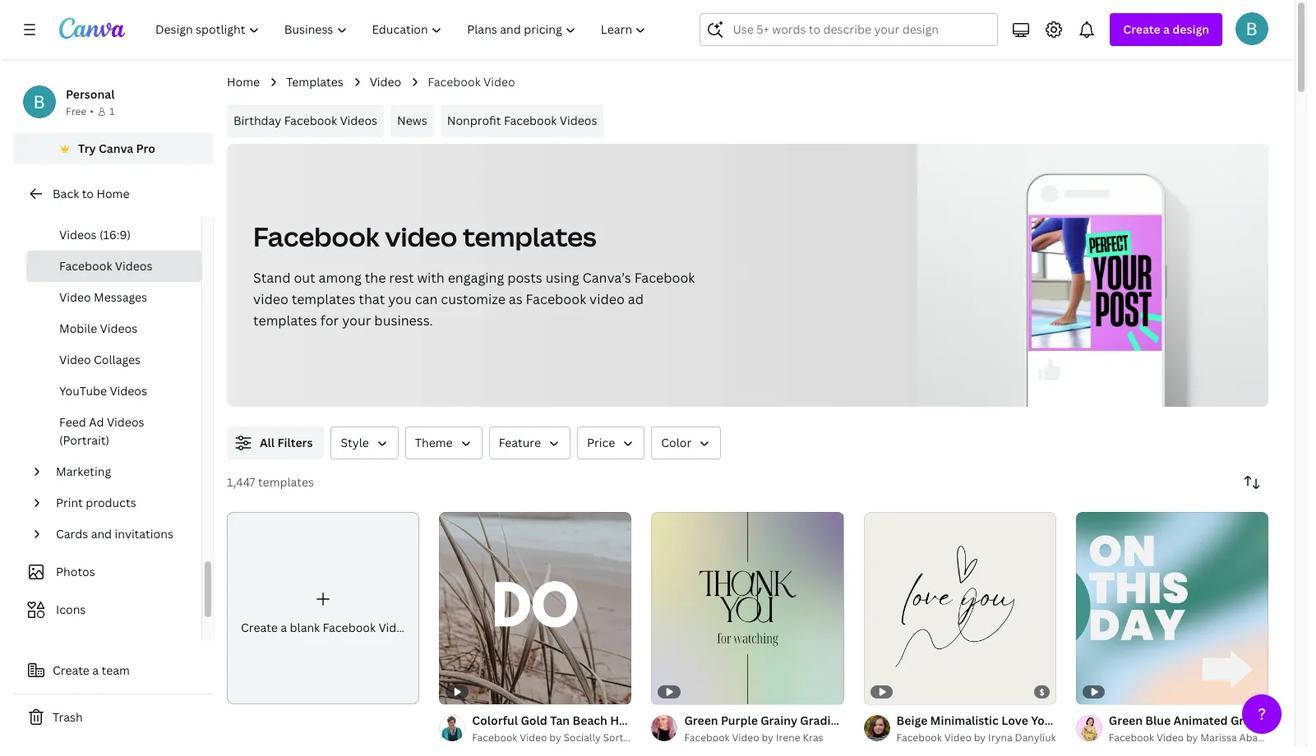 Task type: locate. For each thing, give the bounding box(es) containing it.
facebook inside create a blank facebook video element
[[323, 620, 376, 636]]

video
[[370, 74, 401, 90], [483, 74, 515, 90], [56, 196, 88, 211], [59, 289, 91, 305], [59, 352, 91, 367], [378, 620, 410, 636], [968, 713, 1001, 728], [1111, 713, 1143, 728], [520, 731, 547, 745], [732, 731, 759, 745], [944, 731, 971, 745], [1157, 731, 1184, 745]]

1 horizontal spatial home
[[227, 74, 260, 90]]

messages
[[94, 289, 147, 305]]

0 horizontal spatial create
[[53, 663, 89, 678]]

2 horizontal spatial a
[[1163, 21, 1170, 37]]

news
[[397, 113, 427, 128]]

create a blank facebook video element
[[227, 512, 419, 705]]

to
[[82, 186, 94, 201]]

by inside facebook video by marissa abao's images link
[[1186, 731, 1198, 745]]

2 vertical spatial a
[[92, 663, 99, 678]]

by left iryna
[[974, 731, 986, 745]]

facebook video templates image
[[918, 144, 1268, 407], [1029, 215, 1162, 351]]

2 vertical spatial create
[[53, 663, 89, 678]]

videos inside mobile videos link
[[100, 321, 137, 336]]

all filters button
[[227, 427, 324, 460]]

by left marissa
[[1186, 731, 1198, 745]]

back to home link
[[13, 178, 214, 210]]

0 vertical spatial a
[[1163, 21, 1170, 37]]

pro
[[136, 141, 155, 156]]

socially
[[564, 731, 601, 745]]

you
[[889, 713, 909, 728], [1031, 713, 1052, 728]]

home
[[227, 74, 260, 90], [96, 186, 129, 201]]

1 by from the left
[[549, 731, 561, 745]]

facebook
[[428, 74, 481, 90], [284, 113, 337, 128], [504, 113, 557, 128], [253, 219, 380, 254], [59, 258, 112, 274], [634, 269, 695, 287], [526, 290, 586, 308], [323, 620, 376, 636], [912, 713, 966, 728], [1055, 713, 1108, 728], [472, 731, 517, 745], [684, 731, 730, 745], [897, 731, 942, 745], [1109, 731, 1154, 745]]

personal
[[66, 86, 115, 102]]

video inside 'link'
[[520, 731, 547, 745]]

1 horizontal spatial video link
[[370, 73, 401, 91]]

create left design in the top of the page
[[1123, 21, 1160, 37]]

0 horizontal spatial video
[[253, 290, 288, 308]]

templates
[[463, 219, 597, 254], [292, 290, 355, 308], [253, 312, 317, 330], [258, 474, 314, 490]]

1 vertical spatial video link
[[49, 188, 192, 219]]

green purple grainy gradient thank you facebook video facebook video by irene kras
[[684, 713, 1001, 745]]

1 vertical spatial create
[[241, 620, 278, 636]]

business.
[[374, 312, 433, 330]]

by left "irene"
[[762, 731, 773, 745]]

0 horizontal spatial home
[[96, 186, 129, 201]]

love
[[1001, 713, 1028, 728]]

youtube videos
[[59, 383, 147, 399]]

video messages link
[[26, 282, 201, 313]]

1 you from the left
[[889, 713, 909, 728]]

create left blank
[[241, 620, 278, 636]]

can
[[415, 290, 438, 308]]

facebook inside nonprofit facebook videos link
[[504, 113, 557, 128]]

0 vertical spatial home
[[227, 74, 260, 90]]

by inside 'facebook video by socially sorted' 'link'
[[549, 731, 561, 745]]

marketing link
[[49, 456, 192, 487]]

back to home
[[53, 186, 129, 201]]

youtube videos link
[[26, 376, 201, 407]]

out
[[294, 269, 315, 287]]

news link
[[390, 104, 434, 137]]

video down stand
[[253, 290, 288, 308]]

facebook inside birthday facebook videos link
[[284, 113, 337, 128]]

mobile videos link
[[26, 313, 201, 344]]

1 vertical spatial a
[[281, 620, 287, 636]]

create inside button
[[53, 663, 89, 678]]

purple
[[721, 713, 758, 728]]

videos inside nonprofit facebook videos link
[[560, 113, 597, 128]]

create left team
[[53, 663, 89, 678]]

a inside "dropdown button"
[[1163, 21, 1170, 37]]

by
[[549, 731, 561, 745], [762, 731, 773, 745], [974, 731, 986, 745], [1186, 731, 1198, 745]]

a left team
[[92, 663, 99, 678]]

None search field
[[700, 13, 998, 46]]

trash
[[53, 709, 83, 725]]

create inside "dropdown button"
[[1123, 21, 1160, 37]]

1 horizontal spatial a
[[281, 620, 287, 636]]

you right thank
[[889, 713, 909, 728]]

videos
[[340, 113, 377, 128], [560, 113, 597, 128], [59, 227, 97, 243], [115, 258, 152, 274], [100, 321, 137, 336], [110, 383, 147, 399], [107, 414, 144, 430]]

video
[[385, 219, 457, 254], [253, 290, 288, 308], [589, 290, 625, 308]]

create a blank facebook video
[[241, 620, 410, 636]]

create a blank facebook video link
[[227, 512, 419, 705]]

facebook video by socially sorted link
[[472, 730, 635, 747]]

images
[[1273, 731, 1307, 745]]

try canva pro button
[[13, 133, 214, 164]]

a left design in the top of the page
[[1163, 21, 1170, 37]]

the
[[365, 269, 386, 287]]

0 vertical spatial create
[[1123, 21, 1160, 37]]

a left blank
[[281, 620, 287, 636]]

icons
[[56, 602, 86, 617]]

templates left for
[[253, 312, 317, 330]]

video up with
[[385, 219, 457, 254]]

2 horizontal spatial create
[[1123, 21, 1160, 37]]

feed
[[59, 414, 86, 430]]

1 horizontal spatial create
[[241, 620, 278, 636]]

0 horizontal spatial you
[[889, 713, 909, 728]]

team
[[102, 663, 130, 678]]

0 horizontal spatial a
[[92, 663, 99, 678]]

print products
[[56, 495, 136, 510]]

you up danyliuk
[[1031, 713, 1052, 728]]

2 you from the left
[[1031, 713, 1052, 728]]

thank
[[852, 713, 886, 728]]

facebook videos
[[59, 258, 152, 274]]

home up birthday
[[227, 74, 260, 90]]

videos inside videos (16:9) link
[[59, 227, 97, 243]]

create
[[1123, 21, 1160, 37], [241, 620, 278, 636], [53, 663, 89, 678]]

using
[[546, 269, 579, 287]]

videos inside feed ad videos (portrait)
[[107, 414, 144, 430]]

by left socially
[[549, 731, 561, 745]]

video down canva's
[[589, 290, 625, 308]]

by inside beige minimalistic love you facebook video facebook video by iryna danyliuk
[[974, 731, 986, 745]]

videos inside birthday facebook videos link
[[340, 113, 377, 128]]

home right to
[[96, 186, 129, 201]]

canva
[[99, 141, 133, 156]]

video link up (16:9)
[[49, 188, 192, 219]]

by inside "green purple grainy gradient thank you facebook video facebook video by irene kras"
[[762, 731, 773, 745]]

a inside button
[[92, 663, 99, 678]]

marissa
[[1200, 731, 1237, 745]]

facebook inside facebook video by marissa abao's images link
[[1109, 731, 1154, 745]]

create a design
[[1123, 21, 1209, 37]]

create for create a team
[[53, 663, 89, 678]]

create for create a design
[[1123, 21, 1160, 37]]

you inside "green purple grainy gradient thank you facebook video facebook video by irene kras"
[[889, 713, 909, 728]]

facebook video by iryna danyliuk link
[[897, 730, 1056, 747]]

cards and invitations
[[56, 526, 173, 542]]

photos
[[56, 564, 95, 580]]

video collages
[[59, 352, 141, 367]]

create a team
[[53, 663, 130, 678]]

3 by from the left
[[974, 731, 986, 745]]

try
[[78, 141, 96, 156]]

4 by from the left
[[1186, 731, 1198, 745]]

that
[[359, 290, 385, 308]]

videos (16:9)
[[59, 227, 131, 243]]

0 vertical spatial video link
[[370, 73, 401, 91]]

video link up 'news'
[[370, 73, 401, 91]]

templates down all filters
[[258, 474, 314, 490]]

green
[[684, 713, 718, 728]]

filters
[[277, 435, 313, 450]]

2 by from the left
[[762, 731, 773, 745]]

Search search field
[[733, 14, 988, 45]]

video collages link
[[26, 344, 201, 376]]

feed ad videos (portrait) link
[[26, 407, 201, 456]]

birthday facebook videos link
[[227, 104, 384, 137]]

1 horizontal spatial you
[[1031, 713, 1052, 728]]

home link
[[227, 73, 260, 91]]



Task type: describe. For each thing, give the bounding box(es) containing it.
and
[[91, 526, 112, 542]]

irene
[[776, 731, 800, 745]]

a for team
[[92, 663, 99, 678]]

as
[[509, 290, 523, 308]]

among
[[319, 269, 362, 287]]

templates
[[286, 74, 343, 90]]

engaging
[[448, 269, 504, 287]]

price button
[[577, 427, 645, 460]]

2 horizontal spatial video
[[589, 290, 625, 308]]

ad
[[628, 290, 644, 308]]

stand out among the rest with engaging posts using canva's facebook video templates that you can customize as facebook video ad templates for your business.
[[253, 269, 695, 330]]

all
[[260, 435, 275, 450]]

customize
[[441, 290, 505, 308]]

videos (16:9) link
[[26, 219, 201, 251]]

sorted
[[603, 731, 635, 745]]

(16:9)
[[99, 227, 131, 243]]

video messages
[[59, 289, 147, 305]]

marketing
[[56, 464, 111, 479]]

facebook video by socially sorted
[[472, 731, 635, 745]]

birthday
[[233, 113, 281, 128]]

videos inside youtube videos link
[[110, 383, 147, 399]]

•
[[90, 104, 94, 118]]

mobile videos
[[59, 321, 137, 336]]

with
[[417, 269, 444, 287]]

create for create a blank facebook video
[[241, 620, 278, 636]]

green purple grainy gradient thank you facebook video link
[[684, 712, 1001, 730]]

print
[[56, 495, 83, 510]]

photos link
[[23, 557, 192, 588]]

create a design button
[[1110, 13, 1222, 46]]

icons link
[[23, 594, 192, 626]]

gradient
[[800, 713, 849, 728]]

Sort by button
[[1236, 466, 1268, 499]]

you inside beige minimalistic love you facebook video facebook video by iryna danyliuk
[[1031, 713, 1052, 728]]

style
[[341, 435, 369, 450]]

for
[[320, 312, 339, 330]]

kras
[[803, 731, 823, 745]]

free •
[[66, 104, 94, 118]]

nonprofit
[[447, 113, 501, 128]]

free
[[66, 104, 87, 118]]

a for design
[[1163, 21, 1170, 37]]

brad klo image
[[1236, 12, 1268, 45]]

canva's
[[582, 269, 631, 287]]

theme button
[[405, 427, 482, 460]]

danyliuk
[[1015, 731, 1056, 745]]

cards
[[56, 526, 88, 542]]

templates link
[[286, 73, 343, 91]]

facebook video
[[428, 74, 515, 90]]

stand
[[253, 269, 291, 287]]

feed ad videos (portrait)
[[59, 414, 144, 448]]

1 vertical spatial home
[[96, 186, 129, 201]]

facebook video templates
[[253, 219, 597, 254]]

1 horizontal spatial video
[[385, 219, 457, 254]]

create a team button
[[13, 654, 214, 687]]

back
[[53, 186, 79, 201]]

iryna
[[988, 731, 1012, 745]]

mobile
[[59, 321, 97, 336]]

price
[[587, 435, 615, 450]]

beige minimalistic love you facebook video facebook video by iryna danyliuk
[[897, 713, 1143, 745]]

invitations
[[115, 526, 173, 542]]

all filters
[[260, 435, 313, 450]]

feature button
[[489, 427, 570, 460]]

birthday facebook videos
[[233, 113, 377, 128]]

you
[[388, 290, 412, 308]]

theme
[[415, 435, 453, 450]]

cards and invitations link
[[49, 519, 192, 550]]

facebook video by marissa abao's images link
[[1109, 730, 1307, 747]]

a for blank
[[281, 620, 287, 636]]

trash link
[[13, 701, 214, 734]]

feature
[[499, 435, 541, 450]]

style button
[[331, 427, 399, 460]]

color button
[[651, 427, 721, 460]]

rest
[[389, 269, 414, 287]]

youtube
[[59, 383, 107, 399]]

templates up posts
[[463, 219, 597, 254]]

templates up for
[[292, 290, 355, 308]]

nonprofit facebook videos link
[[440, 104, 604, 137]]

color
[[661, 435, 692, 450]]

$
[[1039, 687, 1045, 698]]

design
[[1172, 21, 1209, 37]]

minimalistic
[[930, 713, 999, 728]]

try canva pro
[[78, 141, 155, 156]]

(portrait)
[[59, 432, 109, 448]]

facebook inside 'facebook video by socially sorted' 'link'
[[472, 731, 517, 745]]

0 horizontal spatial video link
[[49, 188, 192, 219]]

video inside "link"
[[59, 289, 91, 305]]

products
[[86, 495, 136, 510]]

facebook video by marissa abao's images
[[1109, 731, 1307, 745]]

print products link
[[49, 487, 192, 519]]

top level navigation element
[[145, 13, 660, 46]]



Task type: vqa. For each thing, say whether or not it's contained in the screenshot.
the topmost a
yes



